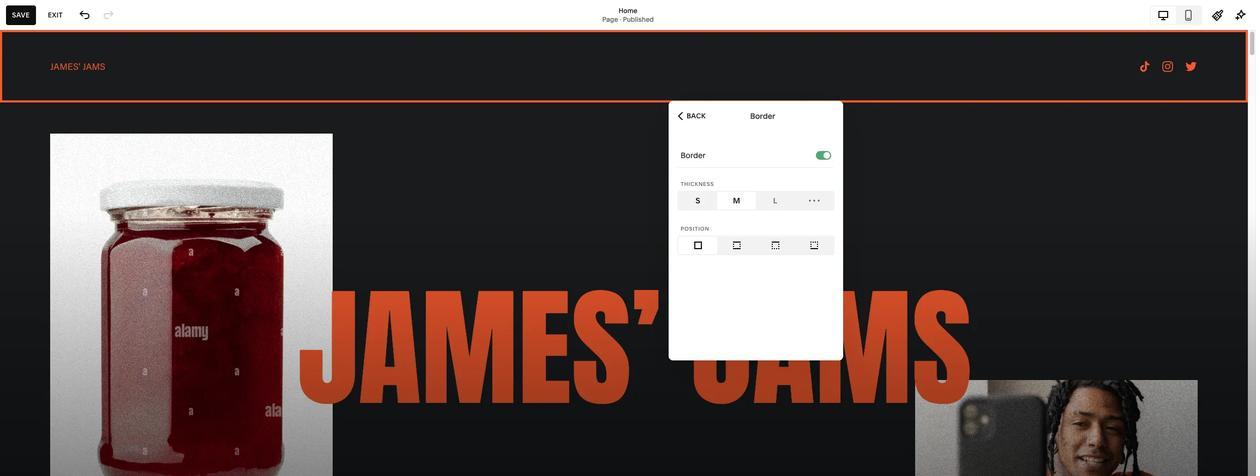 Task type: locate. For each thing, give the bounding box(es) containing it.
1 horizontal spatial border
[[751, 111, 776, 121]]

4 icon image from the left
[[808, 240, 820, 252]]

l button
[[756, 192, 795, 210]]

home page · published
[[603, 6, 654, 23]]

tab list containing s
[[679, 192, 834, 210]]

0 horizontal spatial border
[[681, 151, 706, 160]]

m
[[733, 196, 741, 206]]

settings
[[18, 436, 52, 447]]

1 vertical spatial tab list
[[679, 192, 834, 210]]

0 vertical spatial border
[[751, 111, 776, 121]]

asset library link
[[18, 416, 121, 429]]

tab list
[[1151, 6, 1202, 24], [679, 192, 834, 210], [679, 237, 834, 254]]

contacts link
[[18, 126, 121, 139]]

asset library
[[18, 416, 73, 427]]

3 icon image from the left
[[770, 240, 782, 252]]

border
[[751, 111, 776, 121], [681, 151, 706, 160]]

back button
[[675, 104, 709, 128]]

icon image
[[692, 240, 704, 252], [731, 240, 743, 252], [770, 240, 782, 252], [808, 240, 820, 252]]

website
[[18, 68, 52, 79]]

s button
[[679, 192, 718, 210]]

1 vertical spatial border
[[681, 151, 706, 160]]

m button
[[718, 192, 756, 210]]

position
[[681, 226, 710, 232]]

1 icon image from the left
[[692, 240, 704, 252]]



Task type: describe. For each thing, give the bounding box(es) containing it.
save
[[12, 11, 30, 19]]

2 icon image from the left
[[731, 240, 743, 252]]

l
[[774, 196, 778, 206]]

page
[[603, 15, 618, 23]]

back
[[687, 112, 706, 120]]

0 vertical spatial tab list
[[1151, 6, 1202, 24]]

thickness
[[681, 181, 714, 187]]

Border checkbox
[[824, 152, 831, 159]]

2 vertical spatial tab list
[[679, 237, 834, 254]]

published
[[623, 15, 654, 23]]

library
[[44, 416, 73, 427]]

website link
[[18, 67, 121, 80]]

contacts
[[18, 127, 56, 138]]

settings link
[[18, 435, 121, 448]]

analytics link
[[18, 146, 121, 159]]

scheduling link
[[18, 165, 121, 178]]

asset
[[18, 416, 42, 427]]

save button
[[6, 5, 36, 25]]

exit button
[[42, 5, 69, 25]]

·
[[620, 15, 622, 23]]

home
[[619, 6, 638, 14]]

s
[[696, 196, 701, 206]]

analytics
[[18, 146, 56, 157]]

exit
[[48, 11, 63, 19]]

scheduling
[[18, 166, 65, 177]]



Task type: vqa. For each thing, say whether or not it's contained in the screenshot.
S
yes



